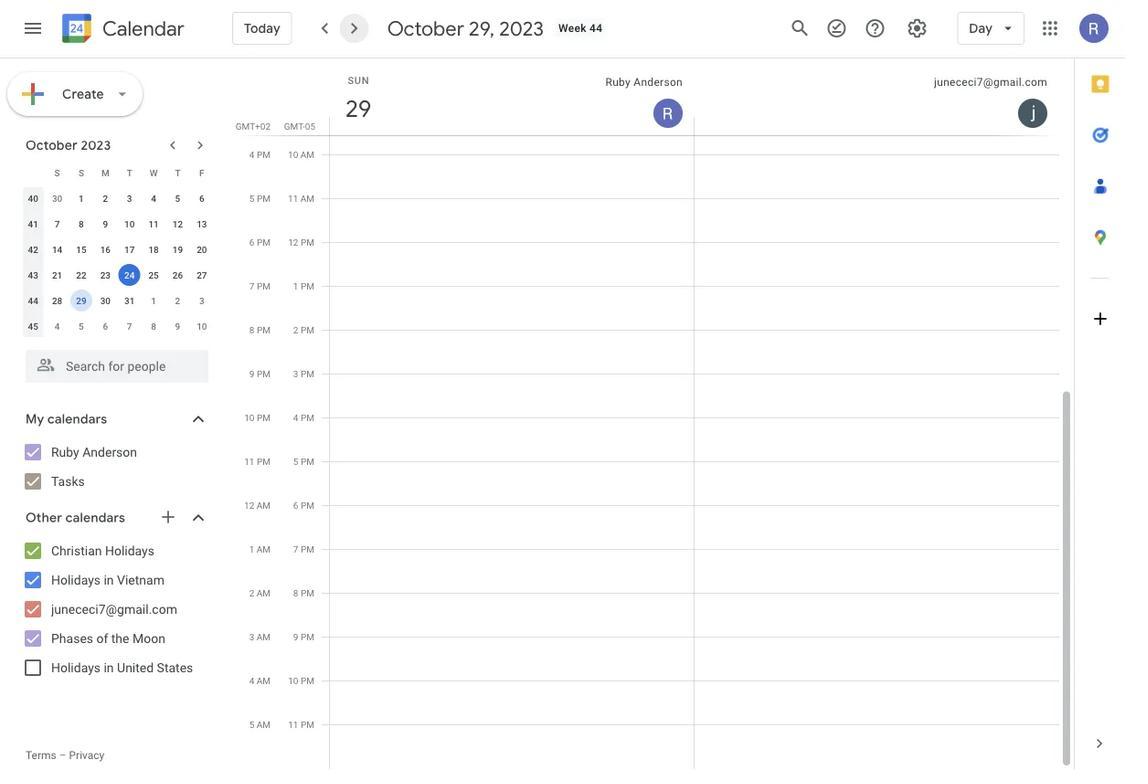 Task type: locate. For each thing, give the bounding box(es) containing it.
30 inside september 30 element
[[52, 193, 62, 204]]

october for october 29, 2023
[[387, 16, 464, 41]]

in
[[104, 573, 114, 588], [104, 661, 114, 676]]

7 pm
[[249, 281, 271, 292], [293, 544, 315, 555]]

1 horizontal spatial 10 pm
[[288, 676, 315, 687]]

0 vertical spatial 4 pm
[[249, 149, 271, 160]]

7 pm right the 1 am on the bottom
[[293, 544, 315, 555]]

8 right 2 am at left
[[293, 588, 299, 599]]

2 horizontal spatial 12
[[288, 237, 299, 248]]

3 down "2 pm"
[[293, 368, 299, 379]]

1 horizontal spatial 11 pm
[[288, 720, 315, 731]]

october up september 30 element
[[26, 137, 78, 154]]

s left the m
[[79, 167, 84, 178]]

2 vertical spatial 12
[[244, 500, 254, 511]]

29
[[344, 94, 370, 124], [76, 295, 87, 306]]

am up the 4 am
[[257, 632, 271, 643]]

row containing 42
[[21, 237, 214, 262]]

12 right 11 element on the top of page
[[173, 219, 183, 229]]

7 pm left 1 pm
[[249, 281, 271, 292]]

am for 5 am
[[257, 720, 271, 731]]

junececi7@gmail.com down day popup button
[[935, 76, 1048, 89]]

0 vertical spatial october
[[387, 16, 464, 41]]

29 inside column header
[[344, 94, 370, 124]]

in down 'christian holidays'
[[104, 573, 114, 588]]

0 vertical spatial junececi7@gmail.com
[[935, 76, 1048, 89]]

ruby anderson
[[606, 76, 683, 89], [51, 445, 137, 460]]

am
[[301, 149, 315, 160], [301, 193, 315, 204], [257, 500, 271, 511], [257, 544, 271, 555], [257, 588, 271, 599], [257, 632, 271, 643], [257, 676, 271, 687], [257, 720, 271, 731]]

holidays up vietnam
[[105, 544, 154, 559]]

m
[[101, 167, 109, 178]]

10 pm up 12 am
[[244, 412, 271, 423]]

am down the 4 am
[[257, 720, 271, 731]]

2023
[[499, 16, 544, 41], [81, 137, 111, 154]]

1 vertical spatial 29
[[76, 295, 87, 306]]

1 vertical spatial 11 pm
[[288, 720, 315, 731]]

1 down 12 am
[[249, 544, 254, 555]]

f
[[199, 167, 204, 178]]

0 horizontal spatial 44
[[28, 295, 38, 306]]

9
[[103, 219, 108, 229], [175, 321, 180, 332], [249, 368, 255, 379], [293, 632, 299, 643]]

row containing 41
[[21, 211, 214, 237]]

sun
[[348, 75, 370, 86]]

am for 3 am
[[257, 632, 271, 643]]

12 for 12
[[173, 219, 183, 229]]

gmt+02
[[236, 121, 271, 132]]

30
[[52, 193, 62, 204], [100, 295, 111, 306]]

1 horizontal spatial 44
[[590, 22, 603, 35]]

30 right 40
[[52, 193, 62, 204]]

1 vertical spatial 30
[[100, 295, 111, 306]]

1 for the november 1 element
[[151, 295, 156, 306]]

row
[[322, 0, 1060, 770], [21, 160, 214, 186], [21, 186, 214, 211], [21, 211, 214, 237], [21, 237, 214, 262], [21, 262, 214, 288], [21, 288, 214, 314], [21, 314, 214, 339]]

1 vertical spatial calendars
[[66, 510, 125, 527]]

calendars up 'christian holidays'
[[66, 510, 125, 527]]

0 horizontal spatial ruby anderson
[[51, 445, 137, 460]]

8 pm right 2 am at left
[[293, 588, 315, 599]]

29 right 28 element
[[76, 295, 87, 306]]

0 horizontal spatial anderson
[[82, 445, 137, 460]]

1 vertical spatial 8 pm
[[293, 588, 315, 599]]

october 29, 2023
[[387, 16, 544, 41]]

9 left 3 pm
[[249, 368, 255, 379]]

7 left november 8 element
[[127, 321, 132, 332]]

row containing 45
[[21, 314, 214, 339]]

ruby
[[606, 76, 631, 89], [51, 445, 79, 460]]

19
[[173, 244, 183, 255]]

13 element
[[191, 213, 213, 235]]

0 vertical spatial 2023
[[499, 16, 544, 41]]

24 cell
[[117, 262, 142, 288]]

1 right 31 'element'
[[151, 295, 156, 306]]

cell
[[330, 0, 695, 770], [695, 0, 1060, 770]]

9 right 3 am
[[293, 632, 299, 643]]

row containing s
[[21, 160, 214, 186]]

t right w
[[175, 167, 181, 178]]

12 element
[[167, 213, 189, 235]]

0 horizontal spatial 5 pm
[[249, 193, 271, 204]]

21
[[52, 270, 62, 281]]

20 element
[[191, 239, 213, 261]]

junececi7@gmail.com
[[935, 76, 1048, 89], [51, 602, 177, 617]]

november 10 element
[[191, 315, 213, 337]]

am down 05
[[301, 149, 315, 160]]

24, today element
[[119, 264, 141, 286]]

am up 2 am at left
[[257, 544, 271, 555]]

22 element
[[70, 264, 92, 286]]

6 left 12 pm
[[249, 237, 255, 248]]

united
[[117, 661, 154, 676]]

7 right 41
[[55, 219, 60, 229]]

0 horizontal spatial junececi7@gmail.com
[[51, 602, 177, 617]]

10 right november 9 element
[[197, 321, 207, 332]]

november 4 element
[[46, 315, 68, 337]]

5
[[175, 193, 180, 204], [249, 193, 255, 204], [79, 321, 84, 332], [293, 456, 299, 467], [249, 720, 254, 731]]

november 2 element
[[167, 290, 189, 312]]

1 vertical spatial 10 pm
[[288, 676, 315, 687]]

8 up the 15 element
[[79, 219, 84, 229]]

2 for 2 pm
[[293, 325, 299, 336]]

0 vertical spatial 12
[[173, 219, 183, 229]]

11 pm
[[244, 456, 271, 467], [288, 720, 315, 731]]

3 pm
[[293, 368, 315, 379]]

0 vertical spatial in
[[104, 573, 114, 588]]

0 vertical spatial ruby
[[606, 76, 631, 89]]

0 horizontal spatial october
[[26, 137, 78, 154]]

0 horizontal spatial 30
[[52, 193, 62, 204]]

10 pm right the 4 am
[[288, 676, 315, 687]]

1 down 12 pm
[[293, 281, 299, 292]]

5 pm left 11 am
[[249, 193, 271, 204]]

11 pm up 12 am
[[244, 456, 271, 467]]

junececi7@gmail.com inside other calendars 'list'
[[51, 602, 177, 617]]

holidays for holidays in vietnam
[[51, 573, 101, 588]]

0 horizontal spatial 6 pm
[[249, 237, 271, 248]]

2 down the 1 am on the bottom
[[249, 588, 254, 599]]

other calendars button
[[4, 504, 227, 533]]

pm
[[257, 149, 271, 160], [257, 193, 271, 204], [257, 237, 271, 248], [301, 237, 315, 248], [257, 281, 271, 292], [301, 281, 315, 292], [257, 325, 271, 336], [301, 325, 315, 336], [257, 368, 271, 379], [301, 368, 315, 379], [257, 412, 271, 423], [301, 412, 315, 423], [257, 456, 271, 467], [301, 456, 315, 467], [301, 500, 315, 511], [301, 544, 315, 555], [301, 588, 315, 599], [301, 632, 315, 643], [301, 676, 315, 687], [301, 720, 315, 731]]

terms
[[26, 750, 56, 763]]

am down 3 am
[[257, 676, 271, 687]]

row containing 43
[[21, 262, 214, 288]]

6 right 12 am
[[293, 500, 299, 511]]

44 right week
[[590, 22, 603, 35]]

1 vertical spatial 9 pm
[[293, 632, 315, 643]]

0 horizontal spatial t
[[127, 167, 132, 178]]

1 horizontal spatial t
[[175, 167, 181, 178]]

0 vertical spatial 10 pm
[[244, 412, 271, 423]]

11 up 12 am
[[244, 456, 255, 467]]

29 down sun
[[344, 94, 370, 124]]

am up 12 pm
[[301, 193, 315, 204]]

1 am
[[249, 544, 271, 555]]

6 pm left 12 pm
[[249, 237, 271, 248]]

1 horizontal spatial anderson
[[634, 76, 683, 89]]

christian holidays
[[51, 544, 154, 559]]

november 3 element
[[191, 290, 213, 312]]

8 pm left "2 pm"
[[249, 325, 271, 336]]

1 vertical spatial ruby anderson
[[51, 445, 137, 460]]

3
[[127, 193, 132, 204], [199, 295, 204, 306], [293, 368, 299, 379], [249, 632, 254, 643]]

1 vertical spatial 7 pm
[[293, 544, 315, 555]]

44 left '28'
[[28, 295, 38, 306]]

9 pm right 3 am
[[293, 632, 315, 643]]

row group
[[21, 186, 214, 339]]

1 vertical spatial junececi7@gmail.com
[[51, 602, 177, 617]]

november 9 element
[[167, 315, 189, 337]]

week 44
[[559, 22, 603, 35]]

25
[[148, 270, 159, 281]]

junececi7@gmail.com up phases of the moon on the bottom
[[51, 602, 177, 617]]

1 in from the top
[[104, 573, 114, 588]]

8
[[79, 219, 84, 229], [151, 321, 156, 332], [249, 325, 255, 336], [293, 588, 299, 599]]

ruby anderson inside 29 column header
[[606, 76, 683, 89]]

anderson
[[634, 76, 683, 89], [82, 445, 137, 460]]

day
[[969, 20, 993, 37]]

29 cell
[[69, 288, 93, 314]]

0 vertical spatial ruby anderson
[[606, 76, 683, 89]]

my
[[26, 411, 44, 428]]

am up the 1 am on the bottom
[[257, 500, 271, 511]]

29 inside cell
[[76, 295, 87, 306]]

1 vertical spatial 2023
[[81, 137, 111, 154]]

create
[[62, 86, 104, 102]]

day button
[[958, 6, 1025, 50]]

1 horizontal spatial 30
[[100, 295, 111, 306]]

29 element
[[70, 290, 92, 312]]

ruby inside my calendars list
[[51, 445, 79, 460]]

11 right 10 element
[[148, 219, 159, 229]]

3 right november 2 element at left top
[[199, 295, 204, 306]]

44
[[590, 22, 603, 35], [28, 295, 38, 306]]

row containing 44
[[21, 288, 214, 314]]

19 element
[[167, 239, 189, 261]]

2 pm
[[293, 325, 315, 336]]

0 horizontal spatial 11 pm
[[244, 456, 271, 467]]

1 for 1 pm
[[293, 281, 299, 292]]

0 vertical spatial 7 pm
[[249, 281, 271, 292]]

12 up the 1 am on the bottom
[[244, 500, 254, 511]]

november 5 element
[[70, 315, 92, 337]]

0 vertical spatial 8 pm
[[249, 325, 271, 336]]

43
[[28, 270, 38, 281]]

1 horizontal spatial 12
[[244, 500, 254, 511]]

0 vertical spatial 11 pm
[[244, 456, 271, 467]]

1 horizontal spatial ruby
[[606, 76, 631, 89]]

w
[[150, 167, 158, 178]]

12
[[173, 219, 183, 229], [288, 237, 299, 248], [244, 500, 254, 511]]

2023 up the m
[[81, 137, 111, 154]]

0 horizontal spatial 2023
[[81, 137, 111, 154]]

in left united
[[104, 661, 114, 676]]

0 vertical spatial 44
[[590, 22, 603, 35]]

12 pm
[[288, 237, 315, 248]]

2
[[103, 193, 108, 204], [175, 295, 180, 306], [293, 325, 299, 336], [249, 588, 254, 599]]

settings menu image
[[906, 17, 928, 39]]

1 vertical spatial october
[[26, 137, 78, 154]]

0 vertical spatial 30
[[52, 193, 62, 204]]

4 pm down the gmt+02
[[249, 149, 271, 160]]

am for 11 am
[[301, 193, 315, 204]]

0 horizontal spatial 4 pm
[[249, 149, 271, 160]]

21 element
[[46, 264, 68, 286]]

1 horizontal spatial s
[[79, 167, 84, 178]]

12 am
[[244, 500, 271, 511]]

in for united
[[104, 661, 114, 676]]

junececi7@gmail.com inside column header
[[935, 76, 1048, 89]]

1 vertical spatial holidays
[[51, 573, 101, 588]]

10 right the 4 am
[[288, 676, 299, 687]]

1 vertical spatial in
[[104, 661, 114, 676]]

row group containing 40
[[21, 186, 214, 339]]

privacy
[[69, 750, 104, 763]]

12 down 11 am
[[288, 237, 299, 248]]

anderson inside my calendars list
[[82, 445, 137, 460]]

phases of the moon
[[51, 631, 165, 646]]

calendars right my
[[47, 411, 107, 428]]

calendar element
[[59, 10, 185, 50]]

12 inside row
[[173, 219, 183, 229]]

26 element
[[167, 264, 189, 286]]

2 in from the top
[[104, 661, 114, 676]]

0 vertical spatial 6 pm
[[249, 237, 271, 248]]

calendars
[[47, 411, 107, 428], [66, 510, 125, 527]]

0 horizontal spatial s
[[54, 167, 60, 178]]

6
[[199, 193, 204, 204], [249, 237, 255, 248], [103, 321, 108, 332], [293, 500, 299, 511]]

am down the 1 am on the bottom
[[257, 588, 271, 599]]

1 horizontal spatial october
[[387, 16, 464, 41]]

gmt-05
[[284, 121, 315, 132]]

sunday, october 29 element
[[337, 88, 379, 130]]

30 right 29 element
[[100, 295, 111, 306]]

2 down 1 pm
[[293, 325, 299, 336]]

11
[[288, 193, 298, 204], [148, 219, 159, 229], [244, 456, 255, 467], [288, 720, 299, 731]]

add other calendars image
[[159, 508, 177, 527]]

2 left november 3 element
[[175, 295, 180, 306]]

holidays
[[105, 544, 154, 559], [51, 573, 101, 588], [51, 661, 101, 676]]

0 vertical spatial 9 pm
[[249, 368, 271, 379]]

10 inside "element"
[[197, 321, 207, 332]]

6 pm right 12 am
[[293, 500, 315, 511]]

8 right november 10 "element"
[[249, 325, 255, 336]]

0 horizontal spatial 12
[[173, 219, 183, 229]]

9 pm left 3 pm
[[249, 368, 271, 379]]

1 vertical spatial ruby
[[51, 445, 79, 460]]

None search field
[[0, 343, 227, 383]]

october
[[387, 16, 464, 41], [26, 137, 78, 154]]

5 pm down 3 pm
[[293, 456, 315, 467]]

0 horizontal spatial 29
[[76, 295, 87, 306]]

1 horizontal spatial ruby anderson
[[606, 76, 683, 89]]

20
[[197, 244, 207, 255]]

11 pm right 5 am
[[288, 720, 315, 731]]

8 pm
[[249, 325, 271, 336], [293, 588, 315, 599]]

0 vertical spatial 5 pm
[[249, 193, 271, 204]]

phases
[[51, 631, 93, 646]]

1 vertical spatial 44
[[28, 295, 38, 306]]

1 vertical spatial 6 pm
[[293, 500, 315, 511]]

10 up 12 am
[[244, 412, 255, 423]]

holidays down 'phases' in the bottom of the page
[[51, 661, 101, 676]]

1 horizontal spatial 2023
[[499, 16, 544, 41]]

1 vertical spatial anderson
[[82, 445, 137, 460]]

1 vertical spatial 4 pm
[[293, 412, 315, 423]]

my calendars list
[[4, 438, 227, 496]]

tab list
[[1075, 59, 1126, 719]]

4 down the gmt+02
[[249, 149, 255, 160]]

11 element
[[143, 213, 165, 235]]

2 vertical spatial holidays
[[51, 661, 101, 676]]

1 horizontal spatial junececi7@gmail.com
[[935, 76, 1048, 89]]

30 for "30" element
[[100, 295, 111, 306]]

18 element
[[143, 239, 165, 261]]

0 horizontal spatial 10 pm
[[244, 412, 271, 423]]

31 element
[[119, 290, 141, 312]]

10
[[288, 149, 298, 160], [124, 219, 135, 229], [197, 321, 207, 332], [244, 412, 255, 423], [288, 676, 299, 687]]

4 pm
[[249, 149, 271, 160], [293, 412, 315, 423]]

26
[[173, 270, 183, 281]]

23 element
[[94, 264, 116, 286]]

42
[[28, 244, 38, 255]]

0 vertical spatial anderson
[[634, 76, 683, 89]]

25 element
[[143, 264, 165, 286]]

4 up 5 am
[[249, 676, 254, 687]]

other
[[26, 510, 62, 527]]

0 horizontal spatial ruby
[[51, 445, 79, 460]]

2 s from the left
[[79, 167, 84, 178]]

4 left november 5 element at the left of page
[[55, 321, 60, 332]]

2023 right 29,
[[499, 16, 544, 41]]

12 for 12 pm
[[288, 237, 299, 248]]

row group inside october 2023 grid
[[21, 186, 214, 339]]

1 horizontal spatial 5 pm
[[293, 456, 315, 467]]

4 pm down 3 pm
[[293, 412, 315, 423]]

0 vertical spatial 29
[[344, 94, 370, 124]]

1 vertical spatial 12
[[288, 237, 299, 248]]

9 pm
[[249, 368, 271, 379], [293, 632, 315, 643]]

s up september 30 element
[[54, 167, 60, 178]]

5 pm
[[249, 193, 271, 204], [293, 456, 315, 467]]

1 pm
[[293, 281, 315, 292]]

am for 1 am
[[257, 544, 271, 555]]

1 horizontal spatial 29
[[344, 94, 370, 124]]

holidays down christian
[[51, 573, 101, 588]]

45
[[28, 321, 38, 332]]

6 pm
[[249, 237, 271, 248], [293, 500, 315, 511]]

0 vertical spatial calendars
[[47, 411, 107, 428]]

t left w
[[127, 167, 132, 178]]

2 am
[[249, 588, 271, 599]]

october left 29,
[[387, 16, 464, 41]]

3 down 2 am at left
[[249, 632, 254, 643]]

2 for november 2 element at left top
[[175, 295, 180, 306]]

holidays for holidays in united states
[[51, 661, 101, 676]]



Task type: vqa. For each thing, say whether or not it's contained in the screenshot.
Appointment schedule
no



Task type: describe. For each thing, give the bounding box(es) containing it.
0 horizontal spatial 7 pm
[[249, 281, 271, 292]]

16
[[100, 244, 111, 255]]

3 for november 3 element
[[199, 295, 204, 306]]

october for october 2023
[[26, 137, 78, 154]]

november 1 element
[[143, 290, 165, 312]]

1 horizontal spatial 4 pm
[[293, 412, 315, 423]]

1 cell from the left
[[330, 0, 695, 770]]

privacy link
[[69, 750, 104, 763]]

1 horizontal spatial 7 pm
[[293, 544, 315, 555]]

4 up 11 element on the top of page
[[151, 193, 156, 204]]

17 element
[[119, 239, 141, 261]]

6 left 'november 7' element
[[103, 321, 108, 332]]

29 grid
[[234, 0, 1074, 770]]

moon
[[133, 631, 165, 646]]

row containing 40
[[21, 186, 214, 211]]

0 horizontal spatial 8 pm
[[249, 325, 271, 336]]

october 2023 grid
[[17, 160, 214, 339]]

today
[[244, 20, 280, 37]]

calendars for my calendars
[[47, 411, 107, 428]]

am for 4 am
[[257, 676, 271, 687]]

30 for september 30 element
[[52, 193, 62, 204]]

anderson inside 29 column header
[[634, 76, 683, 89]]

november 7 element
[[119, 315, 141, 337]]

10 left 11 element on the top of page
[[124, 219, 135, 229]]

15
[[76, 244, 87, 255]]

other calendars list
[[4, 537, 227, 683]]

5 left november 6 element
[[79, 321, 84, 332]]

2 t from the left
[[175, 167, 181, 178]]

christian
[[51, 544, 102, 559]]

7 right 27 element
[[249, 281, 255, 292]]

10 element
[[119, 213, 141, 235]]

Search for people text field
[[37, 350, 197, 383]]

7 right the 1 am on the bottom
[[293, 544, 299, 555]]

1 horizontal spatial 9 pm
[[293, 632, 315, 643]]

27 element
[[191, 264, 213, 286]]

1 t from the left
[[127, 167, 132, 178]]

holidays in vietnam
[[51, 573, 165, 588]]

states
[[157, 661, 193, 676]]

2 cell from the left
[[695, 0, 1060, 770]]

44 inside row
[[28, 295, 38, 306]]

29 column header
[[329, 59, 695, 135]]

5 am
[[249, 720, 271, 731]]

30 element
[[94, 290, 116, 312]]

3 am
[[249, 632, 271, 643]]

4 am
[[249, 676, 271, 687]]

28 element
[[46, 290, 68, 312]]

0 vertical spatial holidays
[[105, 544, 154, 559]]

24
[[124, 270, 135, 281]]

am for 12 am
[[257, 500, 271, 511]]

11 inside 11 element
[[148, 219, 159, 229]]

5 left 11 am
[[249, 193, 255, 204]]

tasks
[[51, 474, 85, 489]]

1 horizontal spatial 8 pm
[[293, 588, 315, 599]]

6 up 13 element
[[199, 193, 204, 204]]

5 down 3 pm
[[293, 456, 299, 467]]

1 vertical spatial 5 pm
[[293, 456, 315, 467]]

november 6 element
[[94, 315, 116, 337]]

40
[[28, 193, 38, 204]]

05
[[305, 121, 315, 132]]

27
[[197, 270, 207, 281]]

23
[[100, 270, 111, 281]]

31
[[124, 295, 135, 306]]

14
[[52, 244, 62, 255]]

11 down 10 am
[[288, 193, 298, 204]]

vietnam
[[117, 573, 165, 588]]

4 down 3 pm
[[293, 412, 299, 423]]

terms link
[[26, 750, 56, 763]]

other calendars
[[26, 510, 125, 527]]

my calendars button
[[4, 405, 227, 434]]

14 element
[[46, 239, 68, 261]]

main drawer image
[[22, 17, 44, 39]]

calendar
[[102, 16, 185, 42]]

5 down the 4 am
[[249, 720, 254, 731]]

gmt-
[[284, 121, 305, 132]]

3 up 10 element
[[127, 193, 132, 204]]

1 horizontal spatial 6 pm
[[293, 500, 315, 511]]

29,
[[469, 16, 495, 41]]

16 element
[[94, 239, 116, 261]]

holidays in united states
[[51, 661, 193, 676]]

today button
[[232, 6, 292, 50]]

1 for 1 am
[[249, 544, 254, 555]]

my calendars
[[26, 411, 107, 428]]

10 down gmt-
[[288, 149, 298, 160]]

calendars for other calendars
[[66, 510, 125, 527]]

41
[[28, 219, 38, 229]]

am for 10 am
[[301, 149, 315, 160]]

2 for 2 am
[[249, 588, 254, 599]]

18
[[148, 244, 159, 255]]

in for vietnam
[[104, 573, 114, 588]]

1 right september 30 element
[[79, 193, 84, 204]]

terms – privacy
[[26, 750, 104, 763]]

5 up the 12 element
[[175, 193, 180, 204]]

september 30 element
[[46, 187, 68, 209]]

17
[[124, 244, 135, 255]]

10 am
[[288, 149, 315, 160]]

2 down the m
[[103, 193, 108, 204]]

12 for 12 am
[[244, 500, 254, 511]]

1 s from the left
[[54, 167, 60, 178]]

of
[[96, 631, 108, 646]]

3 for 3 pm
[[293, 368, 299, 379]]

15 element
[[70, 239, 92, 261]]

13
[[197, 219, 207, 229]]

junececi7@gmail.com column header
[[694, 59, 1060, 135]]

october 2023
[[26, 137, 111, 154]]

22
[[76, 270, 87, 281]]

28
[[52, 295, 62, 306]]

am for 2 am
[[257, 588, 271, 599]]

ruby inside 29 column header
[[606, 76, 631, 89]]

–
[[59, 750, 66, 763]]

november 8 element
[[143, 315, 165, 337]]

0 horizontal spatial 9 pm
[[249, 368, 271, 379]]

8 right 'november 7' element
[[151, 321, 156, 332]]

3 for 3 am
[[249, 632, 254, 643]]

11 right 5 am
[[288, 720, 299, 731]]

ruby anderson inside my calendars list
[[51, 445, 137, 460]]

calendar heading
[[99, 16, 185, 42]]

sun 29
[[344, 75, 370, 124]]

the
[[111, 631, 129, 646]]

9 left 10 element
[[103, 219, 108, 229]]

9 right november 8 element
[[175, 321, 180, 332]]

create button
[[7, 72, 143, 116]]

11 am
[[288, 193, 315, 204]]

week
[[559, 22, 587, 35]]



